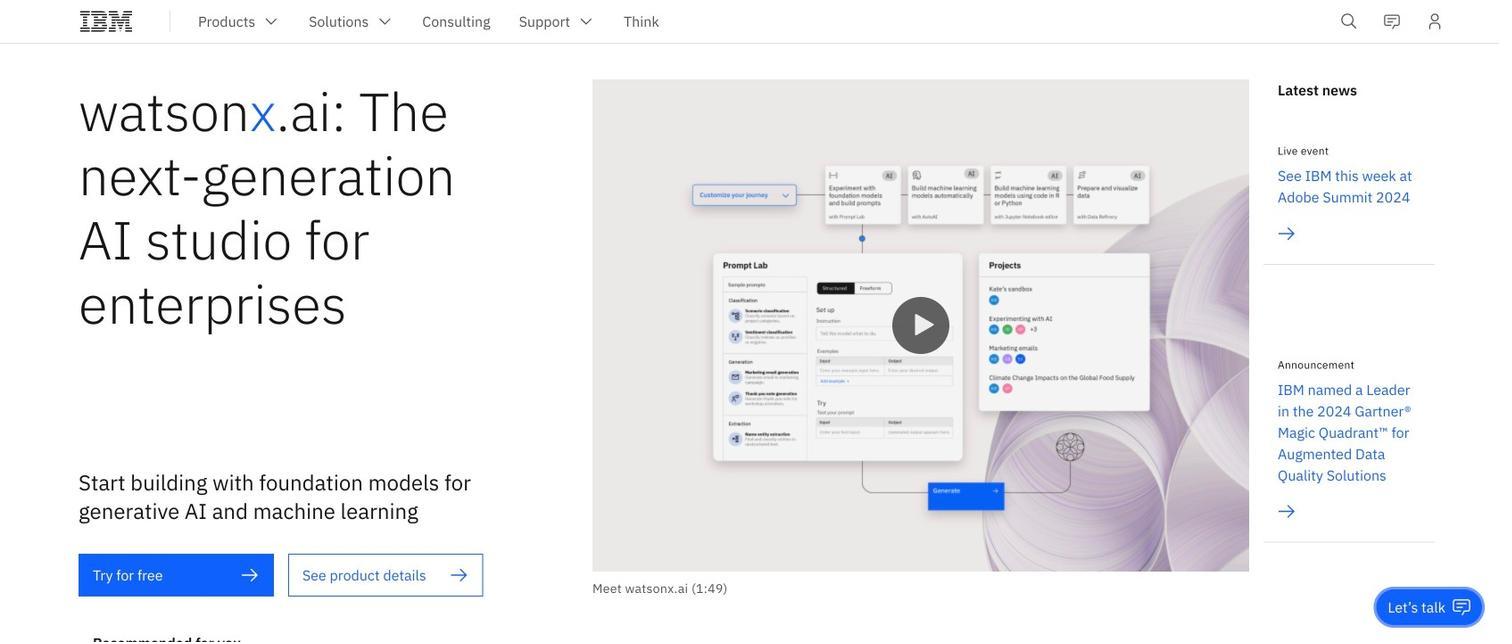 Task type: describe. For each thing, give the bounding box(es) containing it.
let's talk element
[[1388, 598, 1445, 617]]



Task type: vqa. For each thing, say whether or not it's contained in the screenshot.
Scroll to Top 'icon'
no



